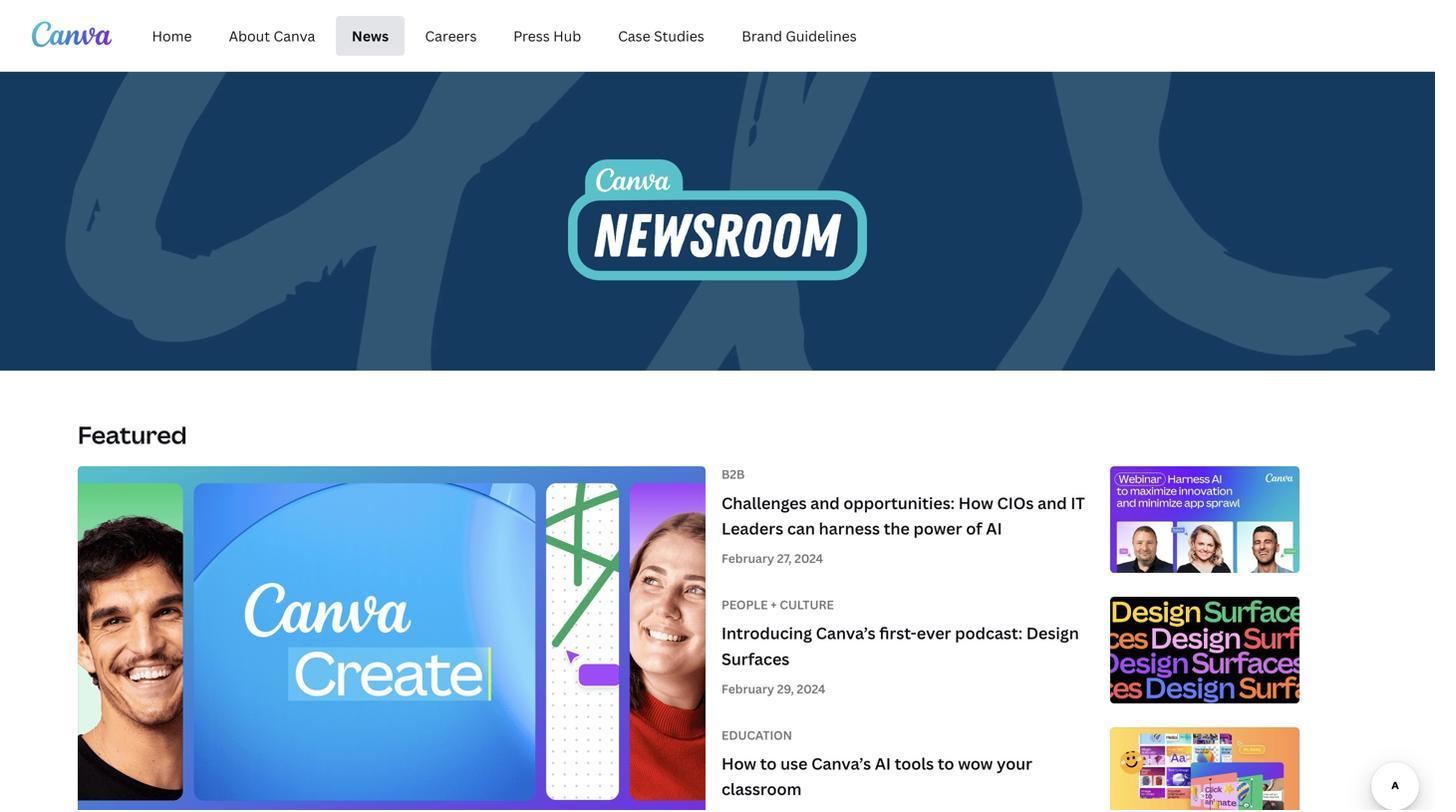 Task type: locate. For each thing, give the bounding box(es) containing it.
february down surfaces
[[722, 681, 774, 697]]

introducing
[[722, 623, 812, 644]]

to left wow
[[938, 753, 955, 775]]

ai right of
[[986, 518, 1002, 539]]

0 vertical spatial february
[[722, 550, 774, 567]]

canva
[[274, 26, 315, 45]]

canva's inside 'people + culture introducing canva's first-ever podcast: design surfaces'
[[816, 623, 876, 644]]

canva's
[[816, 623, 876, 644], [811, 753, 871, 775]]

careers link
[[409, 16, 493, 56]]

how
[[959, 492, 994, 514], [722, 753, 757, 775]]

blue background with two smiling faces and the text canva create image
[[78, 467, 706, 810]]

and left it
[[1038, 492, 1067, 514]]

how inside the "education how to use canva's ai tools to wow your classroom"
[[722, 753, 757, 775]]

1 february from the top
[[722, 550, 774, 567]]

1 vertical spatial canva's
[[811, 753, 871, 775]]

challenges
[[722, 492, 807, 514]]

harness
[[819, 518, 880, 539]]

canva's down culture
[[816, 623, 876, 644]]

ai left tools
[[875, 753, 891, 775]]

and up can
[[811, 492, 840, 514]]

top level navigation element
[[136, 16, 942, 56]]

the
[[884, 518, 910, 539]]

february 29, 2024
[[722, 681, 826, 697]]

0 horizontal spatial how
[[722, 753, 757, 775]]

2024 right 27,
[[795, 550, 823, 567]]

february down 'leaders'
[[722, 550, 774, 567]]

1 vertical spatial february
[[722, 681, 774, 697]]

how inside the b2b challenges and opportunities: how cios and it leaders can harness the power of ai
[[959, 492, 994, 514]]

2 february from the top
[[722, 681, 774, 697]]

29,
[[777, 681, 794, 697]]

canva's for use
[[811, 753, 871, 775]]

1 vertical spatial ai
[[875, 753, 891, 775]]

canva's inside the "education how to use canva's ai tools to wow your classroom"
[[811, 753, 871, 775]]

people
[[722, 597, 768, 613]]

home
[[152, 26, 192, 45]]

1 horizontal spatial and
[[1038, 492, 1067, 514]]

2024 for can
[[795, 550, 823, 567]]

1 horizontal spatial ai
[[986, 518, 1002, 539]]

0 vertical spatial how
[[959, 492, 994, 514]]

about
[[229, 26, 270, 45]]

0 vertical spatial ai
[[986, 518, 1002, 539]]

news link
[[336, 16, 405, 56]]

featured
[[78, 419, 187, 451]]

and
[[811, 492, 840, 514], [1038, 492, 1067, 514]]

canva's right the 'use' at right
[[811, 753, 871, 775]]

first-
[[879, 623, 917, 644]]

black background with words design surfaces repeated in bright colours image
[[1110, 597, 1300, 737]]

ai
[[986, 518, 1002, 539], [875, 753, 891, 775]]

february 27, 2024
[[722, 550, 823, 567]]

0 horizontal spatial and
[[811, 492, 840, 514]]

2024
[[795, 550, 823, 567], [797, 681, 826, 697]]

february
[[722, 550, 774, 567], [722, 681, 774, 697]]

ai inside the b2b challenges and opportunities: how cios and it leaders can harness the power of ai
[[986, 518, 1002, 539]]

leaders
[[722, 518, 784, 539]]

1 horizontal spatial how
[[959, 492, 994, 514]]

ai inside the "education how to use canva's ai tools to wow your classroom"
[[875, 753, 891, 775]]

0 horizontal spatial to
[[760, 753, 777, 775]]

0 vertical spatial canva's
[[816, 623, 876, 644]]

use
[[781, 753, 808, 775]]

0 horizontal spatial ai
[[875, 753, 891, 775]]

press hub
[[513, 26, 581, 45]]

cios
[[997, 492, 1034, 514]]

studies
[[654, 26, 704, 45]]

case
[[618, 26, 651, 45]]

power
[[914, 518, 963, 539]]

0 vertical spatial 2024
[[795, 550, 823, 567]]

education how to use canva's ai tools to wow your classroom
[[722, 727, 1033, 800]]

to left the 'use' at right
[[760, 753, 777, 775]]

1 vertical spatial 2024
[[797, 681, 826, 697]]

press
[[513, 26, 550, 45]]

how up of
[[959, 492, 994, 514]]

2024 right "29,"
[[797, 681, 826, 697]]

to
[[760, 753, 777, 775], [938, 753, 955, 775]]

image of tim sheedy from ecostysm, natalie piucco from google australia and robert kawalsky from canva, joining together for a canva cio webinar about harnessing ai to maximize innovation and minimize app sprawl. image
[[1110, 467, 1300, 606]]

1 vertical spatial how
[[722, 753, 757, 775]]

news
[[352, 26, 389, 45]]

1 horizontal spatial to
[[938, 753, 955, 775]]

careers
[[425, 26, 477, 45]]

how down "education"
[[722, 753, 757, 775]]



Task type: describe. For each thing, give the bounding box(es) containing it.
b2b challenges and opportunities: how cios and it leaders can harness the power of ai
[[722, 466, 1085, 539]]

podcast:
[[955, 623, 1023, 644]]

about canva link
[[212, 16, 332, 56]]

2024 for surfaces
[[797, 681, 826, 697]]

brand guidelines
[[742, 26, 857, 45]]

ever
[[917, 623, 951, 644]]

press hub link
[[497, 16, 598, 56]]

tools
[[895, 753, 934, 775]]

can
[[787, 518, 815, 539]]

27,
[[777, 550, 792, 567]]

people + culture introducing canva's first-ever podcast: design surfaces
[[722, 597, 1079, 670]]

2 and from the left
[[1038, 492, 1067, 514]]

newsroom image
[[568, 160, 867, 281]]

february for introducing canva's first-ever podcast: design surfaces
[[722, 681, 774, 697]]

of
[[966, 518, 983, 539]]

1 and from the left
[[811, 492, 840, 514]]

+
[[771, 597, 777, 613]]

home link
[[136, 16, 208, 56]]

b2b
[[722, 466, 745, 483]]

1 to from the left
[[760, 753, 777, 775]]

education
[[722, 727, 792, 744]]

brand
[[742, 26, 782, 45]]

culture
[[780, 597, 834, 613]]

about canva
[[229, 26, 315, 45]]

it
[[1071, 492, 1085, 514]]

february for challenges and opportunities: how cios and it leaders can harness the power of ai
[[722, 550, 774, 567]]

design
[[1027, 623, 1079, 644]]

case studies
[[618, 26, 704, 45]]

classroom
[[722, 779, 802, 800]]

surfaces
[[722, 648, 790, 670]]

hub
[[553, 26, 581, 45]]

opportunities:
[[844, 492, 955, 514]]

guidelines
[[786, 26, 857, 45]]

brand guidelines link
[[725, 16, 874, 56]]

your
[[997, 753, 1033, 775]]

canva's for introducing
[[816, 623, 876, 644]]

2 to from the left
[[938, 753, 955, 775]]

wow
[[958, 753, 993, 775]]

case studies link
[[602, 16, 721, 56]]



Task type: vqa. For each thing, say whether or not it's contained in the screenshot.
the left is
no



